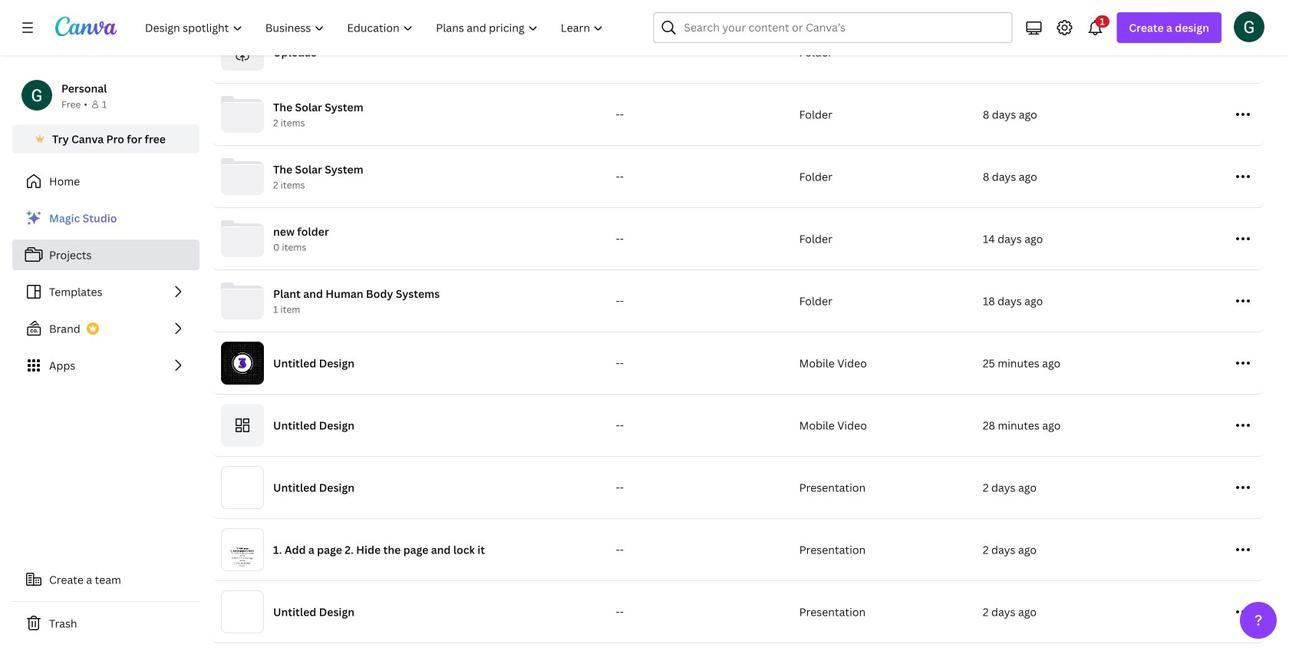 Task type: describe. For each thing, give the bounding box(es) containing it.
top level navigation element
[[135, 12, 617, 43]]

Search search field
[[684, 13, 982, 42]]



Task type: vqa. For each thing, say whether or not it's contained in the screenshot.
Education
no



Task type: locate. For each thing, give the bounding box(es) containing it.
None search field
[[654, 12, 1013, 43]]

list
[[12, 203, 200, 381]]

greg robinson image
[[1234, 11, 1265, 42]]



